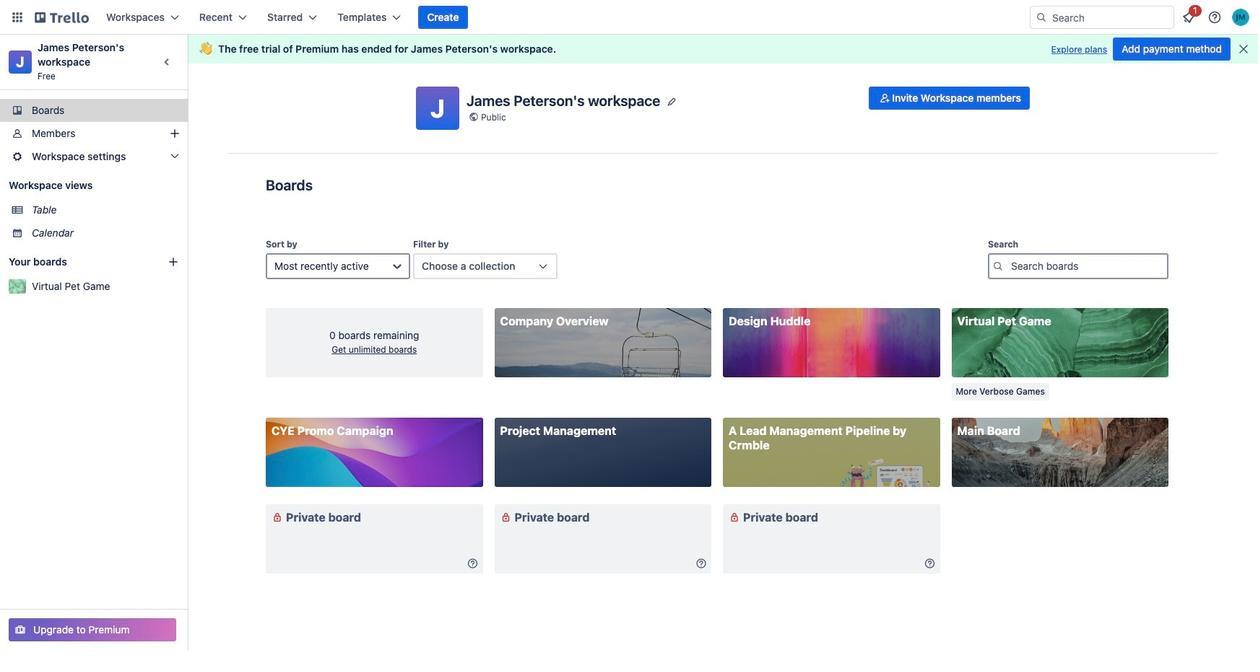 Task type: describe. For each thing, give the bounding box(es) containing it.
primary element
[[0, 0, 1259, 35]]

back to home image
[[35, 6, 89, 29]]

Search boards text field
[[988, 254, 1169, 280]]

jeremy miller (jeremymiller198) image
[[1233, 9, 1250, 26]]

Search field
[[1048, 7, 1174, 27]]

open information menu image
[[1208, 10, 1222, 25]]

0 vertical spatial sm image
[[878, 91, 892, 105]]

workspace navigation collapse icon image
[[158, 52, 178, 72]]

1 vertical spatial sm image
[[270, 511, 285, 525]]



Task type: locate. For each thing, give the bounding box(es) containing it.
0 horizontal spatial sm image
[[270, 511, 285, 525]]

wave image
[[199, 43, 212, 56]]

add board image
[[168, 256, 179, 268]]

1 horizontal spatial sm image
[[878, 91, 892, 105]]

sm image
[[499, 511, 513, 525], [728, 511, 742, 525], [466, 557, 480, 572], [694, 557, 709, 572], [923, 557, 937, 572]]

sm image
[[878, 91, 892, 105], [270, 511, 285, 525]]

your boards with 1 items element
[[9, 254, 146, 271]]

search image
[[1036, 12, 1048, 23]]

1 notification image
[[1181, 9, 1198, 26]]

banner
[[188, 35, 1259, 64]]



Task type: vqa. For each thing, say whether or not it's contained in the screenshot.
the leftmost sm image
yes



